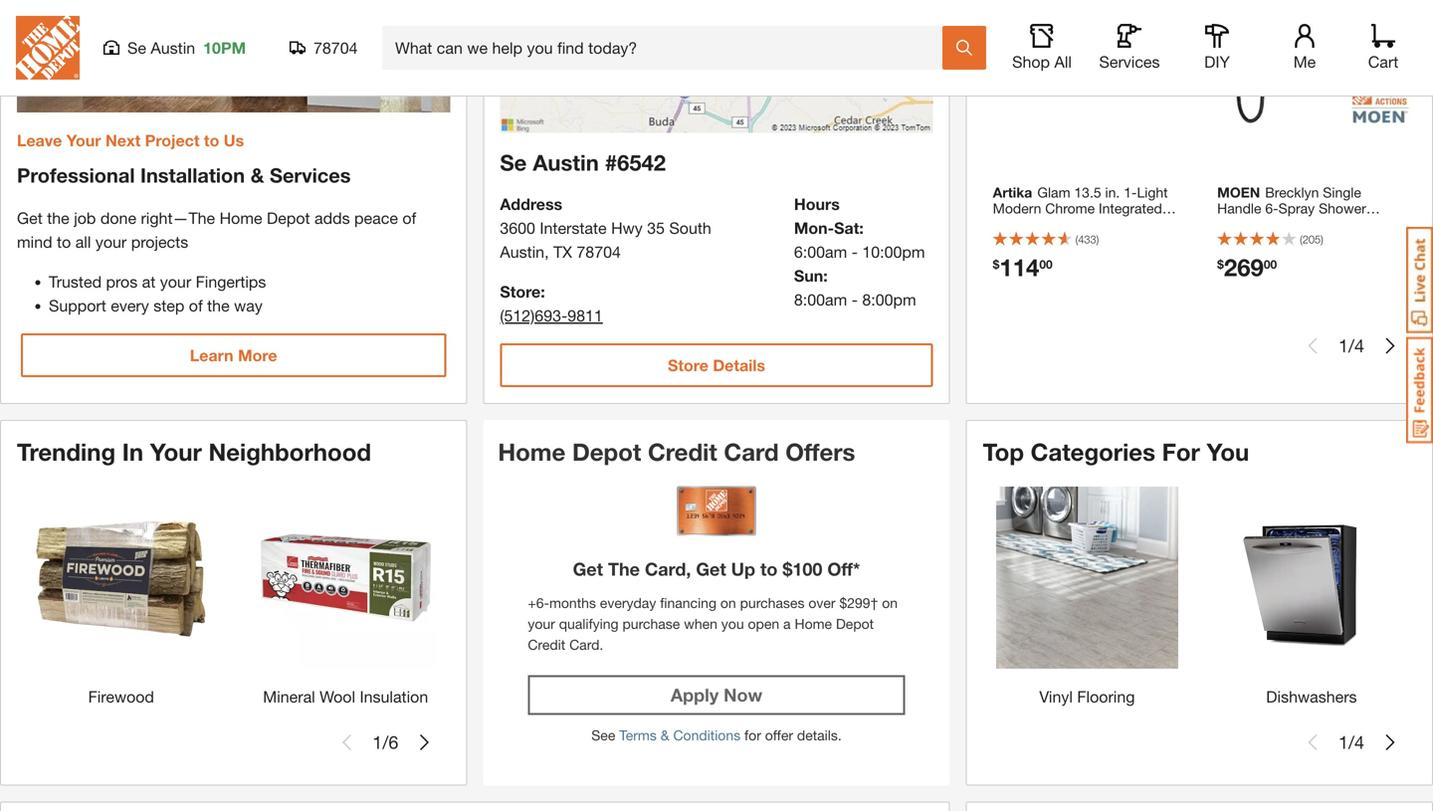 Task type: vqa. For each thing, say whether or not it's contained in the screenshot.
'Privacy & Security Center'
no



Task type: describe. For each thing, give the bounding box(es) containing it.
for
[[1162, 437, 1200, 466]]

address
[[500, 194, 562, 213]]

fingertips
[[196, 272, 266, 291]]

vinyl
[[1039, 687, 1073, 706]]

( for 269
[[1300, 233, 1302, 246]]

store for store : (512)693-9811
[[500, 282, 541, 301]]

) for 269
[[1321, 233, 1323, 246]]

see
[[591, 727, 615, 743]]

trusted
[[49, 272, 102, 291]]

$ 114 00
[[993, 253, 1053, 281]]

the inside get the job done right—the home depot adds peace of mind     to all your projects
[[47, 208, 69, 227]]

card.
[[569, 636, 603, 653]]

8:00pm
[[862, 290, 916, 309]]

0 horizontal spatial your
[[66, 131, 101, 150]]

adds
[[315, 208, 350, 227]]

shop all
[[1012, 52, 1072, 71]]

1 horizontal spatial credit
[[648, 437, 717, 466]]

months
[[549, 595, 596, 611]]

the inside trusted pros at your fingertips support every step of the way
[[207, 296, 230, 315]]

vinyl flooring image
[[996, 486, 1178, 669]]

your inside +6-months everyday financing on purchases over $299† on your qualifying purchase when you open a home depot credit card.
[[528, 615, 555, 632]]

/ for top categories for you
[[1348, 731, 1354, 753]]

card
[[724, 437, 779, 466]]

shop
[[1012, 52, 1050, 71]]

1 left next slide icon
[[1338, 335, 1348, 356]]

spray
[[1278, 200, 1315, 216]]

6:00am
[[794, 242, 847, 261]]

$ for 269
[[1217, 257, 1224, 271]]

sun:
[[794, 266, 828, 285]]

financing
[[660, 595, 717, 611]]

:
[[541, 282, 545, 301]]

1 - from the top
[[852, 242, 858, 261]]

purchase
[[622, 615, 680, 632]]

mineral wool insulation
[[263, 687, 428, 706]]

you
[[1207, 437, 1249, 466]]

apply now link
[[528, 675, 905, 715]]

se austin # 6542
[[500, 149, 666, 176]]

address 3600 interstate hwy 35 south austin , tx 78704
[[500, 194, 711, 261]]

when
[[684, 615, 717, 632]]

a
[[783, 615, 791, 632]]

depot inside +6-months everyday financing on purchases over $299† on your qualifying purchase when you open a home depot credit card.
[[836, 615, 874, 632]]

2 4 from the top
[[1354, 731, 1364, 753]]

handle
[[1217, 200, 1261, 216]]

wool
[[320, 687, 355, 706]]

next slide image
[[1382, 338, 1398, 354]]

apply
[[671, 684, 719, 706]]

terms & conditions button
[[619, 725, 741, 746]]

home inside get the job done right—the home depot adds peace of mind     to all your projects
[[220, 208, 262, 227]]

next slide image for trending in your neighborhood
[[416, 734, 432, 750]]

( 205 )
[[1300, 233, 1323, 246]]

pros
[[106, 272, 138, 291]]

peace
[[354, 208, 398, 227]]

1 for top categories for you
[[1338, 731, 1348, 753]]

home inside +6-months everyday financing on purchases over $299† on your qualifying purchase when you open a home depot credit card.
[[795, 615, 832, 632]]

2 horizontal spatial get
[[696, 558, 726, 580]]

project
[[145, 131, 200, 150]]

se for se austin 10pm
[[127, 38, 146, 57]]

se for se austin # 6542
[[500, 149, 527, 176]]

glam 13.5 in. 1-light modern chrome integrated led flush mount ceiling light fixture for kitchen or bedroom image
[[983, 0, 1191, 132]]

everyday
[[600, 595, 656, 611]]

next slide image for top categories for you
[[1382, 734, 1398, 750]]

all
[[75, 232, 91, 251]]

vinyl flooring
[[1039, 687, 1135, 706]]

off*
[[827, 558, 860, 580]]

00 for 269
[[1264, 257, 1277, 271]]

flooring
[[1077, 687, 1135, 706]]

map pin image
[[709, 11, 728, 31]]

$ 269 00
[[1217, 253, 1277, 281]]

mon-
[[794, 218, 834, 237]]

$299†
[[839, 595, 878, 611]]

this is the first slide image for top categories for you
[[1305, 734, 1321, 750]]

1 on from the left
[[720, 595, 736, 611]]

0 vertical spatial to
[[204, 131, 219, 150]]

(512)693-
[[500, 306, 567, 325]]

78704 button
[[290, 38, 358, 58]]

2 - from the top
[[852, 290, 858, 309]]

neighborhood
[[208, 437, 371, 466]]

at
[[142, 272, 156, 291]]

get the card, get up to $100 off*
[[573, 558, 860, 580]]

78704 inside 78704 button
[[313, 38, 358, 57]]

cart
[[1368, 52, 1398, 71]]

1 for trending in your neighborhood
[[372, 731, 382, 753]]

hours mon-sat: 6:00am - 10:00pm sun: 8:00am - 8:00pm
[[794, 194, 925, 309]]

offer
[[765, 727, 793, 743]]

services inside button
[[1099, 52, 1160, 71]]

6-
[[1265, 200, 1278, 216]]

mind
[[17, 232, 52, 251]]

firewood
[[88, 687, 154, 706]]

gpm
[[1295, 216, 1326, 232]]

What can we help you find today? search field
[[395, 27, 941, 69]]

10:00pm
[[862, 242, 925, 261]]

me
[[1293, 52, 1316, 71]]

top
[[983, 437, 1024, 466]]

trusted pros at your fingertips support every step of the way
[[49, 272, 266, 315]]

done
[[100, 208, 136, 227]]

the home depot logo image
[[16, 16, 80, 80]]

brecklyn
[[1265, 184, 1319, 200]]

more
[[238, 346, 277, 365]]

us
[[224, 131, 244, 150]]

for
[[744, 727, 761, 743]]

& for conditions
[[661, 727, 669, 743]]

brecklyn single handle 6-spray shower faucet 1.75 gpm in mediterranean bronze
[[1217, 184, 1366, 248]]

map preview image
[[500, 0, 933, 133]]

feedback link image
[[1406, 336, 1433, 444]]

269
[[1224, 253, 1264, 281]]

shop all button
[[1010, 24, 1074, 72]]

1 horizontal spatial home
[[498, 437, 566, 466]]

the
[[608, 558, 640, 580]]



Task type: locate. For each thing, give the bounding box(es) containing it.
over
[[808, 595, 835, 611]]

0 vertical spatial -
[[852, 242, 858, 261]]

now
[[724, 684, 762, 706]]

1 / 4 down dishwashers
[[1338, 731, 1364, 753]]

me button
[[1273, 24, 1336, 72]]

home depot credit card offers
[[498, 437, 855, 466]]

0 horizontal spatial services
[[270, 163, 351, 187]]

support
[[49, 296, 106, 315]]

your
[[95, 232, 127, 251], [160, 272, 191, 291], [528, 615, 555, 632]]

store : (512)693-9811
[[500, 282, 603, 325]]

firewood image
[[30, 486, 212, 669]]

) for 114
[[1096, 233, 1099, 246]]

1 vertical spatial store
[[668, 356, 708, 375]]

1 left 6
[[372, 731, 382, 753]]

1
[[1338, 335, 1348, 356], [372, 731, 382, 753], [1338, 731, 1348, 753]]

2 next slide image from the left
[[1382, 734, 1398, 750]]

austin down 3600 on the top of page
[[500, 242, 544, 261]]

1 down dishwashers
[[1338, 731, 1348, 753]]

1 vertical spatial home
[[498, 437, 566, 466]]

0 vertical spatial your
[[66, 131, 101, 150]]

austin
[[151, 38, 195, 57], [533, 149, 599, 176], [500, 242, 544, 261]]

1 horizontal spatial your
[[150, 437, 202, 466]]

1 vertical spatial your
[[150, 437, 202, 466]]

2 00 from the left
[[1264, 257, 1277, 271]]

1 horizontal spatial $
[[1217, 257, 1224, 271]]

store left details on the top
[[668, 356, 708, 375]]

1 / 6
[[372, 731, 398, 753]]

/ for trending in your neighborhood
[[382, 731, 388, 753]]

dishwashers link
[[1220, 486, 1403, 708]]

0 horizontal spatial 00
[[1039, 257, 1053, 271]]

0 vertical spatial the
[[47, 208, 69, 227]]

& for services
[[250, 163, 264, 187]]

2 $ from the left
[[1217, 257, 1224, 271]]

2 on from the left
[[882, 595, 898, 611]]

+6-
[[528, 595, 549, 611]]

of right step on the top
[[189, 296, 203, 315]]

your up professional
[[66, 131, 101, 150]]

- down sat:
[[852, 242, 858, 261]]

this is the first slide image left 1 / 6
[[339, 734, 355, 750]]

0 horizontal spatial of
[[189, 296, 203, 315]]

10pm
[[203, 38, 246, 57]]

00 for 114
[[1039, 257, 1053, 271]]

9811
[[567, 306, 603, 325]]

store inside store : (512)693-9811
[[500, 282, 541, 301]]

00 inside $ 114 00
[[1039, 257, 1053, 271]]

)
[[1096, 233, 1099, 246], [1321, 233, 1323, 246]]

2 1 / 4 from the top
[[1338, 731, 1364, 753]]

categories
[[1031, 437, 1155, 466]]

mineral
[[263, 687, 315, 706]]

1 horizontal spatial 78704
[[577, 242, 621, 261]]

4
[[1354, 335, 1364, 356], [1354, 731, 1364, 753]]

6542
[[617, 149, 666, 176]]

this is the first slide image down dishwashers
[[1305, 734, 1321, 750]]

credit left the card.
[[528, 636, 565, 653]]

the
[[47, 208, 69, 227], [207, 296, 230, 315]]

2 horizontal spatial home
[[795, 615, 832, 632]]

vinyl flooring link
[[996, 486, 1178, 708]]

- right "8:00am"
[[852, 290, 858, 309]]

0 horizontal spatial on
[[720, 595, 736, 611]]

1 vertical spatial the
[[207, 296, 230, 315]]

2 ( from the left
[[1300, 233, 1302, 246]]

$ down artika
[[993, 257, 999, 271]]

austin left "#"
[[533, 149, 599, 176]]

1 horizontal spatial of
[[402, 208, 416, 227]]

qualifying
[[559, 615, 619, 632]]

0 vertical spatial depot
[[267, 208, 310, 227]]

0 vertical spatial &
[[250, 163, 264, 187]]

$ for 114
[[993, 257, 999, 271]]

austin inside address 3600 interstate hwy 35 south austin , tx 78704
[[500, 242, 544, 261]]

services up the adds
[[270, 163, 351, 187]]

& right terms
[[661, 727, 669, 743]]

1 / 4 left next slide icon
[[1338, 335, 1364, 356]]

learn
[[190, 346, 234, 365]]

depot inside get the job done right—the home depot adds peace of mind     to all your projects
[[267, 208, 310, 227]]

sat:
[[834, 218, 864, 237]]

8:00am
[[794, 290, 847, 309]]

0 vertical spatial home
[[220, 208, 262, 227]]

terms
[[619, 727, 657, 743]]

0 horizontal spatial to
[[57, 232, 71, 251]]

$
[[993, 257, 999, 271], [1217, 257, 1224, 271]]

1 1 / 4 from the top
[[1338, 335, 1364, 356]]

-
[[852, 242, 858, 261], [852, 290, 858, 309]]

tx
[[553, 242, 572, 261]]

2 vertical spatial to
[[760, 558, 778, 580]]

/ down dishwashers
[[1348, 731, 1354, 753]]

the left job on the top left
[[47, 208, 69, 227]]

0 horizontal spatial $
[[993, 257, 999, 271]]

0 horizontal spatial depot
[[267, 208, 310, 227]]

1 vertical spatial of
[[189, 296, 203, 315]]

se up address
[[500, 149, 527, 176]]

credit card icon image
[[677, 486, 756, 546]]

1 vertical spatial 78704
[[577, 242, 621, 261]]

0 horizontal spatial your
[[95, 232, 127, 251]]

$ inside $ 269 00
[[1217, 257, 1224, 271]]

1 horizontal spatial store
[[668, 356, 708, 375]]

of inside get the job done right—the home depot adds peace of mind     to all your projects
[[402, 208, 416, 227]]

get left the
[[573, 558, 603, 580]]

dishwashers
[[1266, 687, 1357, 706]]

your
[[66, 131, 101, 150], [150, 437, 202, 466]]

this is the first slide image for trending in your neighborhood
[[339, 734, 355, 750]]

1 horizontal spatial services
[[1099, 52, 1160, 71]]

your down +6-
[[528, 615, 555, 632]]

0 horizontal spatial store
[[500, 282, 541, 301]]

to left us
[[204, 131, 219, 150]]

hwy
[[611, 218, 643, 237]]

mediterranean
[[1217, 232, 1307, 248]]

2 vertical spatial austin
[[500, 242, 544, 261]]

of inside trusted pros at your fingertips support every step of the way
[[189, 296, 203, 315]]

/ left next slide icon
[[1348, 335, 1354, 356]]

0 horizontal spatial &
[[250, 163, 264, 187]]

1 vertical spatial -
[[852, 290, 858, 309]]

all
[[1054, 52, 1072, 71]]

+6-months everyday financing on purchases over $299† on your qualifying purchase when you open a home depot credit card.
[[528, 595, 898, 653]]

on
[[720, 595, 736, 611], [882, 595, 898, 611]]

get inside get the job done right—the home depot adds peace of mind     to all your projects
[[17, 208, 43, 227]]

trending
[[17, 437, 116, 466]]

1 horizontal spatial )
[[1321, 233, 1323, 246]]

you
[[721, 615, 744, 632]]

1 horizontal spatial (
[[1300, 233, 1302, 246]]

1 horizontal spatial next slide image
[[1382, 734, 1398, 750]]

1 vertical spatial 4
[[1354, 731, 1364, 753]]

433
[[1078, 233, 1096, 246]]

live chat image
[[1406, 227, 1433, 333]]

services button
[[1098, 24, 1161, 72]]

next
[[105, 131, 141, 150]]

dishwashers image
[[1220, 486, 1403, 669]]

up
[[731, 558, 755, 580]]

single
[[1323, 184, 1361, 200]]

0 vertical spatial 78704
[[313, 38, 358, 57]]

0 horizontal spatial next slide image
[[416, 734, 432, 750]]

1 vertical spatial se
[[500, 149, 527, 176]]

austin for 10pm
[[151, 38, 195, 57]]

get for get the job done right—the home depot adds peace of mind     to all your projects
[[17, 208, 43, 227]]

78704 inside address 3600 interstate hwy 35 south austin , tx 78704
[[577, 242, 621, 261]]

professional installation & services
[[17, 163, 351, 187]]

services right 'all'
[[1099, 52, 1160, 71]]

1 vertical spatial depot
[[572, 437, 641, 466]]

brecklyn single handle 6-spray shower faucet 1.75 gpm in mediterranean bronze image
[[1207, 0, 1416, 132]]

job
[[74, 208, 96, 227]]

artika
[[993, 184, 1032, 200]]

purchases
[[740, 595, 805, 611]]

0 horizontal spatial the
[[47, 208, 69, 227]]

se
[[127, 38, 146, 57], [500, 149, 527, 176]]

0 vertical spatial austin
[[151, 38, 195, 57]]

on right $299†
[[882, 595, 898, 611]]

this is the first slide image left next slide icon
[[1305, 338, 1321, 354]]

0 vertical spatial se
[[127, 38, 146, 57]]

store inside 'link'
[[668, 356, 708, 375]]

1.75
[[1264, 216, 1291, 232]]

hours
[[794, 194, 840, 213]]

114
[[999, 253, 1039, 281]]

2 vertical spatial your
[[528, 615, 555, 632]]

this is the first slide image
[[1305, 338, 1321, 354], [339, 734, 355, 750], [1305, 734, 1321, 750]]

your up step on the top
[[160, 272, 191, 291]]

get up the mind
[[17, 208, 43, 227]]

2 horizontal spatial your
[[528, 615, 555, 632]]

4 left next slide icon
[[1354, 335, 1364, 356]]

0 horizontal spatial home
[[220, 208, 262, 227]]

next slide image
[[416, 734, 432, 750], [1382, 734, 1398, 750]]

the down fingertips
[[207, 296, 230, 315]]

1 $ from the left
[[993, 257, 999, 271]]

0 vertical spatial 1 / 4
[[1338, 335, 1364, 356]]

offers
[[785, 437, 855, 466]]

1 vertical spatial 1 / 4
[[1338, 731, 1364, 753]]

1 horizontal spatial get
[[573, 558, 603, 580]]

austin for #
[[533, 149, 599, 176]]

leave
[[17, 131, 62, 150]]

0 vertical spatial your
[[95, 232, 127, 251]]

1 horizontal spatial &
[[661, 727, 669, 743]]

cart link
[[1361, 24, 1405, 72]]

00
[[1039, 257, 1053, 271], [1264, 257, 1277, 271]]

1 next slide image from the left
[[416, 734, 432, 750]]

1 horizontal spatial depot
[[572, 437, 641, 466]]

1 horizontal spatial on
[[882, 595, 898, 611]]

/ down insulation
[[382, 731, 388, 753]]

to inside get the job done right—the home depot adds peace of mind     to all your projects
[[57, 232, 71, 251]]

( for 114
[[1075, 233, 1078, 246]]

0 vertical spatial 4
[[1354, 335, 1364, 356]]

1 vertical spatial &
[[661, 727, 669, 743]]

2 horizontal spatial depot
[[836, 615, 874, 632]]

your right in at the left bottom of page
[[150, 437, 202, 466]]

se left 10pm
[[127, 38, 146, 57]]

2 vertical spatial depot
[[836, 615, 874, 632]]

1 vertical spatial credit
[[528, 636, 565, 653]]

1 horizontal spatial the
[[207, 296, 230, 315]]

austin left 10pm
[[151, 38, 195, 57]]

0 vertical spatial store
[[500, 282, 541, 301]]

1 ) from the left
[[1096, 233, 1099, 246]]

6
[[388, 731, 398, 753]]

store for store details
[[668, 356, 708, 375]]

mineral wool insulation image
[[255, 486, 437, 669]]

trending in your neighborhood
[[17, 437, 371, 466]]

$ down the faucet
[[1217, 257, 1224, 271]]

2 vertical spatial home
[[795, 615, 832, 632]]

1 vertical spatial austin
[[533, 149, 599, 176]]

get for get the card, get up to $100 off*
[[573, 558, 603, 580]]

store details
[[668, 356, 765, 375]]

to left the all
[[57, 232, 71, 251]]

south
[[669, 218, 711, 237]]

on up you
[[720, 595, 736, 611]]

1 vertical spatial to
[[57, 232, 71, 251]]

0 horizontal spatial )
[[1096, 233, 1099, 246]]

in
[[122, 437, 143, 466]]

0 vertical spatial of
[[402, 208, 416, 227]]

0 horizontal spatial (
[[1075, 233, 1078, 246]]

2 ) from the left
[[1321, 233, 1323, 246]]

00 inside $ 269 00
[[1264, 257, 1277, 271]]

to
[[204, 131, 219, 150], [57, 232, 71, 251], [760, 558, 778, 580]]

credit
[[648, 437, 717, 466], [528, 636, 565, 653]]

of
[[402, 208, 416, 227], [189, 296, 203, 315]]

credit left card
[[648, 437, 717, 466]]

your inside get the job done right—the home depot adds peace of mind     to all your projects
[[95, 232, 127, 251]]

2 horizontal spatial to
[[760, 558, 778, 580]]

$ inside $ 114 00
[[993, 257, 999, 271]]

leave your next project to us
[[17, 131, 244, 150]]

1 vertical spatial services
[[270, 163, 351, 187]]

1 horizontal spatial 00
[[1264, 257, 1277, 271]]

every
[[111, 296, 149, 315]]

3600
[[500, 218, 535, 237]]

in
[[1330, 216, 1341, 232]]

1 horizontal spatial your
[[160, 272, 191, 291]]

0 horizontal spatial credit
[[528, 636, 565, 653]]

learn more
[[190, 346, 277, 365]]

conditions
[[673, 727, 741, 743]]

1 horizontal spatial se
[[500, 149, 527, 176]]

0 vertical spatial services
[[1099, 52, 1160, 71]]

& right installation
[[250, 163, 264, 187]]

1 ( from the left
[[1075, 233, 1078, 246]]

step
[[153, 296, 184, 315]]

to right up
[[760, 558, 778, 580]]

card,
[[645, 558, 691, 580]]

0 vertical spatial credit
[[648, 437, 717, 466]]

way
[[234, 296, 263, 315]]

1 00 from the left
[[1039, 257, 1053, 271]]

your down "done"
[[95, 232, 127, 251]]

4 down dishwashers
[[1354, 731, 1364, 753]]

1 horizontal spatial to
[[204, 131, 219, 150]]

0 horizontal spatial get
[[17, 208, 43, 227]]

get left up
[[696, 558, 726, 580]]

205
[[1302, 233, 1321, 246]]

0 horizontal spatial 78704
[[313, 38, 358, 57]]

store up (512)693-
[[500, 282, 541, 301]]

1 4 from the top
[[1354, 335, 1364, 356]]

of right "peace" at the top of the page
[[402, 208, 416, 227]]

0 horizontal spatial se
[[127, 38, 146, 57]]

home
[[220, 208, 262, 227], [498, 437, 566, 466], [795, 615, 832, 632]]

1 vertical spatial your
[[160, 272, 191, 291]]

your inside trusted pros at your fingertips support every step of the way
[[160, 272, 191, 291]]

credit inside +6-months everyday financing on purchases over $299† on your qualifying purchase when you open a home depot credit card.
[[528, 636, 565, 653]]



